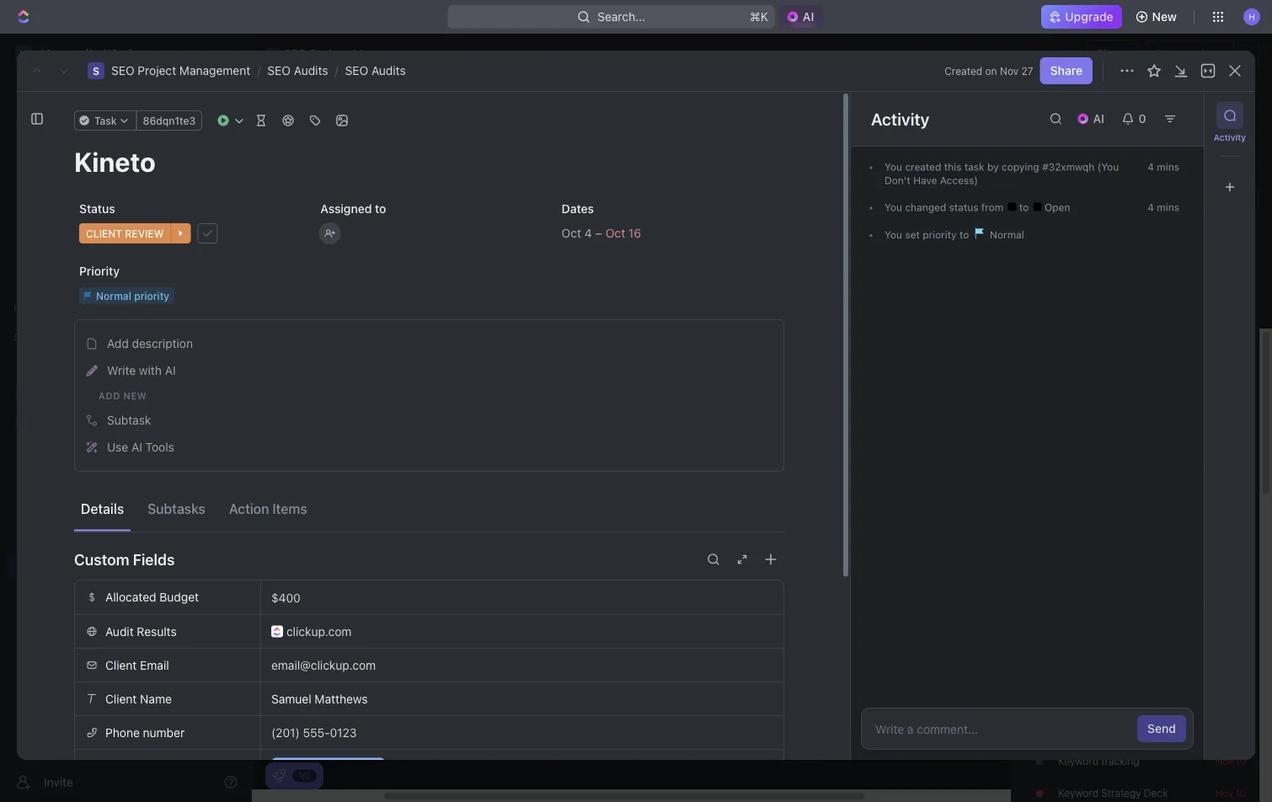 Task type: describe. For each thing, give the bounding box(es) containing it.
4 for changed status from
[[1148, 201, 1154, 213]]

⌘k
[[750, 10, 768, 24]]

2 horizontal spatial seo project management, , element
[[266, 47, 280, 61]]

0123
[[330, 725, 357, 739]]

created
[[945, 65, 983, 77]]

hide button
[[1228, 233, 1261, 253]]

subtask
[[107, 413, 151, 427]]

1 horizontal spatial ai button
[[1070, 105, 1115, 132]]

seo inside custom fields element
[[105, 759, 129, 773]]

h button
[[1239, 3, 1266, 30]]

nov 10 for keyword strategy deck
[[1216, 788, 1246, 799]]

client review button
[[74, 218, 302, 249]]

priority for normal
[[134, 290, 169, 301]]

onboarding checklist button image
[[272, 769, 286, 783]]

project up home 'link'
[[138, 64, 176, 78]]

copying
[[1002, 161, 1040, 173]]

created on nov 27
[[945, 65, 1034, 77]]

keyword strategy deck
[[1058, 787, 1168, 799]]

2 oct from the left
[[606, 226, 625, 240]]

ai right with
[[165, 364, 176, 377]]

onboarding checklist button element
[[272, 769, 286, 783]]

new
[[123, 390, 147, 401]]

client for client name
[[105, 692, 137, 706]]

open
[[1042, 201, 1071, 213]]

set
[[905, 229, 920, 241]]

0 button
[[1115, 105, 1157, 132]]

don't
[[885, 174, 911, 186]]

team
[[40, 414, 70, 428]]

share for share button right of 27 in the top of the page
[[1050, 64, 1083, 78]]

share for share button underneath upgrade
[[1096, 47, 1129, 61]]

1/5
[[298, 771, 311, 780]]

you for changed status from
[[885, 201, 902, 213]]

2 seo audits link from the left
[[345, 64, 406, 78]]

add task button
[[1140, 102, 1212, 129]]

Set value for Allocated Budget Custom Field text field
[[261, 581, 784, 614]]

home link
[[7, 82, 244, 109]]

deck
[[1144, 787, 1168, 799]]

spaces
[[13, 331, 49, 343]]

this
[[944, 161, 962, 173]]

by
[[988, 161, 999, 173]]

competition
[[1164, 723, 1220, 735]]

details button
[[74, 493, 131, 524]]

action items button
[[222, 493, 314, 524]]

task sidebar content section
[[847, 92, 1204, 760]]

email@clickup.com link
[[271, 649, 774, 682]]

seo inside 'sidebar' navigation
[[40, 557, 64, 571]]

project up seo project management / seo audits / seo audits
[[310, 47, 350, 61]]

write with ai button
[[80, 357, 779, 384]]

status
[[79, 202, 115, 216]]

nov for keyword strategy deck
[[1216, 788, 1233, 799]]

seo project management link for seo project management, , element within the tree
[[40, 551, 241, 578]]

allocated budget
[[105, 590, 199, 604]]

1 oct from the left
[[562, 226, 581, 240]]

add for add new
[[99, 390, 120, 401]]

have
[[913, 174, 937, 186]]

0 vertical spatial ai button
[[779, 5, 824, 29]]

0 vertical spatial audit
[[105, 624, 134, 638]]

custom
[[74, 550, 129, 568]]

share button right 27 in the top of the page
[[1040, 57, 1093, 84]]

2 vertical spatial 4
[[585, 226, 592, 240]]

1 vertical spatial seo project management, , element
[[88, 62, 104, 79]]

ai right ⌘k
[[803, 10, 814, 24]]

(you
[[1098, 161, 1119, 173]]

results
[[137, 624, 177, 638]]

16
[[629, 226, 641, 240]]

normal
[[987, 229, 1024, 241]]

ai right use
[[131, 440, 142, 454]]

send
[[1148, 722, 1176, 736]]

(201) 555-0123 link
[[271, 716, 774, 749]]

2 / from the left
[[335, 64, 338, 78]]

priority
[[79, 264, 120, 278]]

projects
[[51, 443, 95, 457]]

favorites
[[13, 302, 58, 314]]

1 horizontal spatial to
[[960, 229, 969, 241]]

#32xmwqh
[[1042, 161, 1095, 173]]

invite
[[44, 775, 73, 789]]

ai button
[[1070, 105, 1115, 132]]

nov for keyword tracking
[[1216, 756, 1233, 767]]

tree inside 'sidebar' navigation
[[7, 351, 244, 750]]

add task
[[1151, 108, 1202, 122]]

4 mins for changed status from
[[1148, 201, 1180, 213]]

normal
[[96, 290, 131, 301]]

add new
[[99, 390, 147, 401]]

tasks
[[1230, 306, 1255, 318]]

tools
[[145, 440, 174, 454]]

clickup.com link
[[271, 615, 774, 648]]

phone
[[105, 725, 140, 739]]

management inside 'sidebar' navigation
[[110, 557, 183, 571]]

client review
[[86, 228, 164, 239]]

audit results
[[105, 624, 177, 638]]

send button
[[1138, 715, 1186, 742]]

team space link
[[40, 408, 241, 435]]

search
[[1003, 156, 1042, 170]]

project inside 'sidebar' navigation
[[67, 557, 107, 571]]

add description button
[[80, 330, 779, 357]]

pencil image
[[86, 365, 97, 376]]

phone number
[[105, 725, 185, 739]]

favorites button
[[7, 298, 65, 319]]

hide
[[1234, 237, 1255, 249]]

client
[[86, 228, 122, 239]]

tracking
[[1101, 755, 1140, 767]]

sidebar navigation
[[0, 34, 252, 802]]

1 audits from the left
[[294, 64, 328, 78]]

number
[[143, 725, 185, 739]]

seo project management inside 'sidebar' navigation
[[40, 557, 183, 571]]

write with ai
[[107, 364, 176, 377]]

changed status from
[[902, 201, 1007, 213]]

projects link
[[51, 436, 197, 463]]

with
[[139, 364, 162, 377]]

created this task by copying
[[902, 161, 1042, 173]]

task sidebar navigation tab list
[[1212, 102, 1249, 201]]

subtasks
[[148, 501, 205, 517]]

normal priority button
[[74, 281, 302, 311]]



Task type: locate. For each thing, give the bounding box(es) containing it.
subtask button
[[80, 407, 779, 434]]

2 vertical spatial seo project management, , element
[[15, 556, 32, 573]]

1 vertical spatial nov 10
[[1216, 788, 1246, 799]]

1 horizontal spatial activity
[[1214, 132, 1246, 142]]

details
[[81, 501, 124, 517]]

ai button
[[779, 5, 824, 29], [1070, 105, 1115, 132]]

s inside s seo project management
[[270, 49, 276, 59]]

budget
[[160, 590, 199, 604]]

4
[[1148, 161, 1154, 173], [1148, 201, 1154, 213], [585, 226, 592, 240]]

assigned to
[[320, 202, 386, 216]]

client
[[105, 658, 137, 672], [105, 692, 137, 706]]

activity inside task sidebar content section
[[871, 109, 930, 128]]

86dqn1te3 button
[[136, 110, 202, 131]]

2 horizontal spatial s
[[270, 49, 276, 59]]

1 / from the left
[[257, 64, 261, 78]]

4 mins down customize
[[1148, 201, 1180, 213]]

0 vertical spatial you
[[885, 161, 902, 173]]

add for add description
[[107, 337, 129, 350]]

name
[[140, 692, 172, 706]]

seo project management, , element up home 'link'
[[88, 62, 104, 79]]

4 mins down add task button
[[1148, 161, 1180, 173]]

1 vertical spatial 10
[[1236, 788, 1246, 799]]

description
[[132, 337, 193, 350]]

1 vertical spatial share
[[1050, 64, 1083, 78]]

0 horizontal spatial s
[[20, 559, 27, 570]]

you left set
[[885, 229, 902, 241]]

email
[[140, 658, 169, 672]]

4 for created this task by copying
[[1148, 161, 1154, 173]]

0 horizontal spatial to
[[375, 202, 386, 216]]

task down home 'link'
[[94, 115, 117, 126]]

automations button
[[1146, 41, 1234, 67]]

oct right –
[[606, 226, 625, 240]]

project
[[310, 47, 350, 61], [138, 64, 176, 78], [344, 101, 420, 128], [67, 557, 107, 571]]

priority right set
[[923, 229, 957, 241]]

2 10 from the top
[[1236, 788, 1246, 799]]

task right 0
[[1176, 108, 1202, 122]]

10 for keyword strategy deck
[[1236, 788, 1246, 799]]

3 you from the top
[[885, 229, 902, 241]]

0 vertical spatial 10
[[1236, 756, 1246, 767]]

activity
[[871, 109, 930, 128], [1214, 132, 1246, 142]]

0 vertical spatial add
[[1151, 108, 1173, 122]]

0 horizontal spatial share
[[1050, 64, 1083, 78]]

status
[[949, 201, 979, 213]]

1 horizontal spatial seo project management
[[292, 101, 571, 128]]

add right 0
[[1151, 108, 1173, 122]]

seo project management, , element left custom
[[15, 556, 32, 573]]

to right assigned
[[375, 202, 386, 216]]

share
[[1096, 47, 1129, 61], [1050, 64, 1083, 78]]

–
[[595, 226, 602, 240]]

client email
[[105, 658, 169, 672]]

priority for set
[[923, 229, 957, 241]]

0 horizontal spatial priority
[[134, 290, 169, 301]]

0 horizontal spatial seo project management
[[40, 557, 183, 571]]

ai
[[803, 10, 814, 24], [1093, 112, 1105, 126], [165, 364, 176, 377], [131, 440, 142, 454]]

1 vertical spatial seo project management
[[40, 557, 183, 571]]

priority right normal
[[134, 290, 169, 301]]

1 vertical spatial nov
[[1216, 756, 1233, 767]]

user group image
[[17, 416, 30, 426]]

task inside dropdown button
[[94, 115, 117, 126]]

tree containing team space
[[7, 351, 244, 750]]

find competitors' low-competition topics
[[1058, 723, 1252, 735]]

inbox link
[[7, 110, 244, 137]]

1 vertical spatial you
[[885, 201, 902, 213]]

0 vertical spatial 4
[[1148, 161, 1154, 173]]

audit down allocated
[[105, 624, 134, 638]]

1 vertical spatial ai button
[[1070, 105, 1115, 132]]

/
[[257, 64, 261, 78], [335, 64, 338, 78]]

0 vertical spatial nov
[[1000, 65, 1019, 77]]

mins down add task button
[[1157, 161, 1180, 173]]

2 keyword from the top
[[1058, 787, 1099, 799]]

seo project management, , element inside tree
[[15, 556, 32, 573]]

share down upgrade
[[1096, 47, 1129, 61]]

competitors'
[[1081, 723, 1141, 735]]

set priority to
[[902, 229, 972, 241]]

1 vertical spatial keyword
[[1058, 787, 1099, 799]]

1 horizontal spatial seo project management, , element
[[88, 62, 104, 79]]

upgrade
[[1065, 10, 1114, 24]]

1 horizontal spatial task
[[1176, 108, 1202, 122]]

1 vertical spatial mins
[[1157, 201, 1180, 213]]

priority inside normal priority dropdown button
[[134, 290, 169, 301]]

seo project management up edit task name text field
[[292, 101, 571, 128]]

customize
[[1129, 156, 1188, 170]]

0 horizontal spatial task
[[94, 115, 117, 126]]

seo project management link for the middle seo project management, , element
[[111, 64, 250, 78]]

2 vertical spatial you
[[885, 229, 902, 241]]

0 vertical spatial 4 mins
[[1148, 161, 1180, 173]]

1 vertical spatial activity
[[1214, 132, 1246, 142]]

2 vertical spatial nov
[[1216, 788, 1233, 799]]

1 vertical spatial client
[[105, 692, 137, 706]]

1 vertical spatial s
[[93, 65, 99, 77]]

4 mins for created this task by copying
[[1148, 161, 1180, 173]]

1 horizontal spatial seo audits link
[[345, 64, 406, 78]]

ai left 0 dropdown button
[[1093, 112, 1105, 126]]

on
[[985, 65, 997, 77]]

seo project management link up allocated
[[40, 551, 241, 578]]

add left new
[[99, 390, 120, 401]]

1 mins from the top
[[1157, 161, 1180, 173]]

mins down customize
[[1157, 201, 1180, 213]]

1 vertical spatial add
[[107, 337, 129, 350]]

task button
[[74, 110, 137, 131]]

1 horizontal spatial audits
[[372, 64, 406, 78]]

activity inside task sidebar navigation tab list
[[1214, 132, 1246, 142]]

1 4 mins from the top
[[1148, 161, 1180, 173]]

1 client from the top
[[105, 658, 137, 672]]

1 vertical spatial audit
[[132, 759, 160, 773]]

project up allocated
[[67, 557, 107, 571]]

write
[[107, 364, 136, 377]]

0 vertical spatial seo project management
[[292, 101, 571, 128]]

add description
[[107, 337, 193, 350]]

find
[[1058, 723, 1078, 735]]

created
[[905, 161, 942, 173]]

0 vertical spatial share
[[1096, 47, 1129, 61]]

1 vertical spatial 4 mins
[[1148, 201, 1180, 213]]

normal priority
[[96, 290, 169, 301]]

2 vertical spatial add
[[99, 390, 120, 401]]

s up home 'link'
[[93, 65, 99, 77]]

0 vertical spatial seo project management link
[[111, 64, 250, 78]]

search...
[[598, 10, 646, 24]]

2 4 mins from the top
[[1148, 201, 1180, 213]]

1 horizontal spatial s
[[93, 65, 99, 77]]

2 horizontal spatial to
[[1019, 201, 1032, 213]]

client for client email
[[105, 658, 137, 672]]

seo project management, , element up seo project management / seo audits / seo audits
[[266, 47, 280, 61]]

mins for changed status from
[[1157, 201, 1180, 213]]

use ai tools button
[[80, 434, 779, 461]]

ai button right ⌘k
[[779, 5, 824, 29]]

to
[[1019, 201, 1032, 213], [375, 202, 386, 216], [960, 229, 969, 241]]

1 horizontal spatial oct
[[606, 226, 625, 240]]

1 vertical spatial priority
[[134, 290, 169, 301]]

0 vertical spatial nov 10
[[1216, 756, 1246, 767]]

4 right (you
[[1148, 161, 1154, 173]]

10 for keyword tracking
[[1236, 756, 1246, 767]]

to left open
[[1019, 201, 1032, 213]]

1 vertical spatial 4
[[1148, 201, 1154, 213]]

from
[[982, 201, 1004, 213]]

1 horizontal spatial share
[[1096, 47, 1129, 61]]

email@clickup.com
[[271, 658, 376, 672]]

keyword down find at the bottom right of page
[[1058, 755, 1099, 767]]

2 vertical spatial s
[[20, 559, 27, 570]]

review
[[125, 228, 164, 239]]

you for set priority to
[[885, 229, 902, 241]]

keyword down keyword tracking
[[1058, 787, 1099, 799]]

keyword for keyword strategy deck
[[1058, 787, 1099, 799]]

project up edit task name text field
[[344, 101, 420, 128]]

seo project management
[[292, 101, 571, 128], [40, 557, 183, 571]]

low-
[[1143, 723, 1164, 735]]

dates
[[562, 202, 594, 216]]

oct 4 – oct 16
[[562, 226, 641, 240]]

555-
[[303, 725, 330, 739]]

add for add task
[[1151, 108, 1173, 122]]

samuel
[[271, 692, 311, 706]]

you up don't at the top right
[[885, 161, 902, 173]]

0 vertical spatial seo project management, , element
[[266, 47, 280, 61]]

tree
[[7, 351, 244, 750]]

mins for created this task by copying
[[1157, 161, 1180, 173]]

access)
[[940, 174, 978, 186]]

keyword tracking
[[1058, 755, 1140, 767]]

0 vertical spatial priority
[[923, 229, 957, 241]]

seo project management up allocated
[[40, 557, 183, 571]]

changed
[[905, 201, 946, 213]]

2 mins from the top
[[1157, 201, 1180, 213]]

86dqn1te3
[[143, 115, 196, 126]]

1 you from the top
[[885, 161, 902, 173]]

0 vertical spatial keyword
[[1058, 755, 1099, 767]]

#32xmwqh (you don't have access)
[[885, 161, 1119, 186]]

share right 27 in the top of the page
[[1050, 64, 1083, 78]]

s up seo project management / seo audits / seo audits
[[270, 49, 276, 59]]

1 vertical spatial seo project management link
[[40, 551, 241, 578]]

you
[[885, 161, 902, 173], [885, 201, 902, 213], [885, 229, 902, 241]]

(201)
[[271, 725, 300, 739]]

space
[[73, 414, 107, 428]]

1 horizontal spatial /
[[335, 64, 338, 78]]

0 horizontal spatial activity
[[871, 109, 930, 128]]

0 horizontal spatial seo project management, , element
[[15, 556, 32, 573]]

topics
[[1223, 723, 1252, 735]]

1 seo audits link from the left
[[267, 64, 328, 78]]

task inside button
[[1176, 108, 1202, 122]]

type
[[163, 759, 190, 773]]

custom fields element
[[74, 580, 784, 802]]

ai inside dropdown button
[[1093, 112, 1105, 126]]

seo audit type
[[105, 759, 190, 773]]

s left custom
[[20, 559, 27, 570]]

0 horizontal spatial seo audits link
[[267, 64, 328, 78]]

Edit task name text field
[[74, 146, 784, 178]]

priority inside task sidebar content section
[[923, 229, 957, 241]]

new
[[1152, 10, 1177, 24]]

2 you from the top
[[885, 201, 902, 213]]

audit left the type in the left of the page
[[132, 759, 160, 773]]

you for created this task by copying
[[885, 161, 902, 173]]

keyword for keyword tracking
[[1058, 755, 1099, 767]]

0 horizontal spatial oct
[[562, 226, 581, 240]]

2 audits from the left
[[372, 64, 406, 78]]

use
[[107, 440, 128, 454]]

dashboards
[[40, 174, 106, 188]]

client left the "email"
[[105, 658, 137, 672]]

seo project management, , element
[[266, 47, 280, 61], [88, 62, 104, 79], [15, 556, 32, 573]]

you down don't at the top right
[[885, 201, 902, 213]]

4 left –
[[585, 226, 592, 240]]

2 nov 10 from the top
[[1216, 788, 1246, 799]]

nov
[[1000, 65, 1019, 77], [1216, 756, 1233, 767], [1216, 788, 1233, 799]]

management
[[353, 47, 425, 61], [179, 64, 250, 78], [425, 101, 566, 128], [110, 557, 183, 571]]

1 10 from the top
[[1236, 756, 1246, 767]]

client name
[[105, 692, 172, 706]]

1 horizontal spatial priority
[[923, 229, 957, 241]]

1 keyword from the top
[[1058, 755, 1099, 767]]

items
[[272, 501, 307, 517]]

to down status
[[960, 229, 969, 241]]

h
[[1249, 12, 1255, 21]]

0 horizontal spatial audits
[[294, 64, 328, 78]]

0 vertical spatial activity
[[871, 109, 930, 128]]

0 vertical spatial mins
[[1157, 161, 1180, 173]]

custom fields
[[74, 550, 175, 568]]

dashboards link
[[7, 168, 244, 195]]

automations
[[1155, 47, 1225, 61]]

nov 10 for keyword tracking
[[1216, 756, 1246, 767]]

s inside tree
[[20, 559, 27, 570]]

0
[[1139, 112, 1146, 126]]

assigned
[[320, 202, 372, 216]]

2 client from the top
[[105, 692, 137, 706]]

seo project management link up 86dqn1te3
[[111, 64, 250, 78]]

audit
[[105, 624, 134, 638], [132, 759, 160, 773]]

0 horizontal spatial ai button
[[779, 5, 824, 29]]

task
[[1176, 108, 1202, 122], [94, 115, 117, 126]]

client up phone
[[105, 692, 137, 706]]

4 down customize button
[[1148, 201, 1154, 213]]

ai button left 0
[[1070, 105, 1115, 132]]

oct down dates
[[562, 226, 581, 240]]

share button down upgrade
[[1086, 40, 1139, 67]]

0 vertical spatial s
[[270, 49, 276, 59]]

0 vertical spatial client
[[105, 658, 137, 672]]

0 horizontal spatial /
[[257, 64, 261, 78]]

clickup.com
[[286, 624, 352, 638]]

1 nov 10 from the top
[[1216, 756, 1246, 767]]

action
[[229, 501, 269, 517]]

mins
[[1157, 161, 1180, 173], [1157, 201, 1180, 213]]

add up write
[[107, 337, 129, 350]]



Task type: vqa. For each thing, say whether or not it's contained in the screenshot.
S inside TREE
yes



